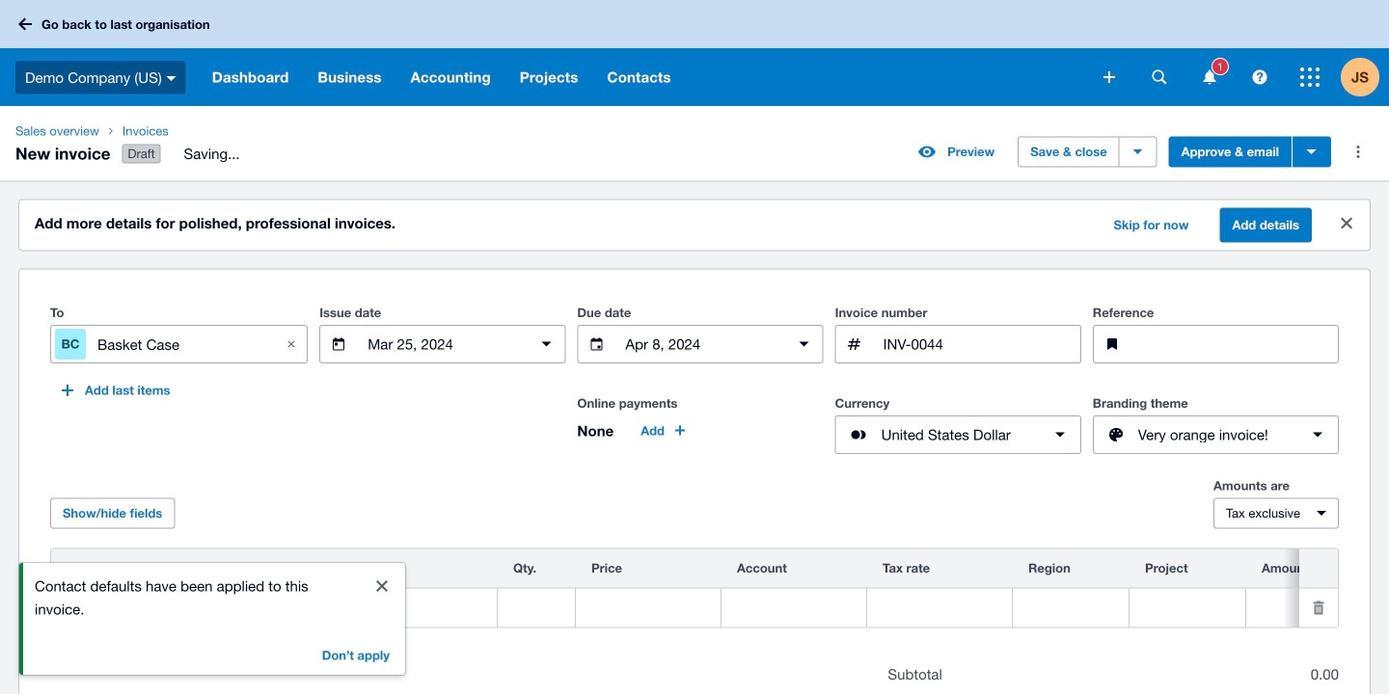 Task type: locate. For each thing, give the bounding box(es) containing it.
close image
[[272, 325, 311, 364]]

banner
[[0, 0, 1390, 106]]

None text field
[[366, 326, 520, 363]]

more invoice options image
[[1339, 133, 1378, 171]]

more date options image
[[527, 325, 566, 364], [785, 325, 824, 364]]

invoice line item list element
[[50, 549, 1390, 629]]

1 horizontal spatial more date options image
[[785, 325, 824, 364]]

0 horizontal spatial more date options image
[[527, 325, 566, 364]]

svg image
[[1153, 70, 1167, 84], [1104, 71, 1116, 83], [167, 76, 176, 81]]

alert
[[19, 564, 405, 676]]

2 horizontal spatial svg image
[[1153, 70, 1167, 84]]

1 horizontal spatial svg image
[[1104, 71, 1116, 83]]

None field
[[498, 590, 575, 627], [576, 590, 721, 627], [1247, 590, 1390, 627], [498, 590, 575, 627], [576, 590, 721, 627], [1247, 590, 1390, 627]]

2 more date options image from the left
[[785, 325, 824, 364]]

None text field
[[624, 326, 777, 363], [882, 326, 1081, 363], [1140, 326, 1339, 363], [236, 590, 497, 627], [624, 326, 777, 363], [882, 326, 1081, 363], [1140, 326, 1339, 363], [236, 590, 497, 627]]

svg image
[[18, 18, 32, 30], [1301, 68, 1320, 87], [1204, 70, 1216, 84], [1253, 70, 1268, 84]]

0 horizontal spatial svg image
[[167, 76, 176, 81]]



Task type: describe. For each thing, give the bounding box(es) containing it.
invoice number element
[[835, 325, 1082, 364]]

more line item options element
[[1300, 550, 1339, 588]]

1 more date options image from the left
[[527, 325, 566, 364]]

remove image
[[1300, 589, 1339, 628]]



Task type: vqa. For each thing, say whether or not it's contained in the screenshot.
'new repeating bill' to the right
no



